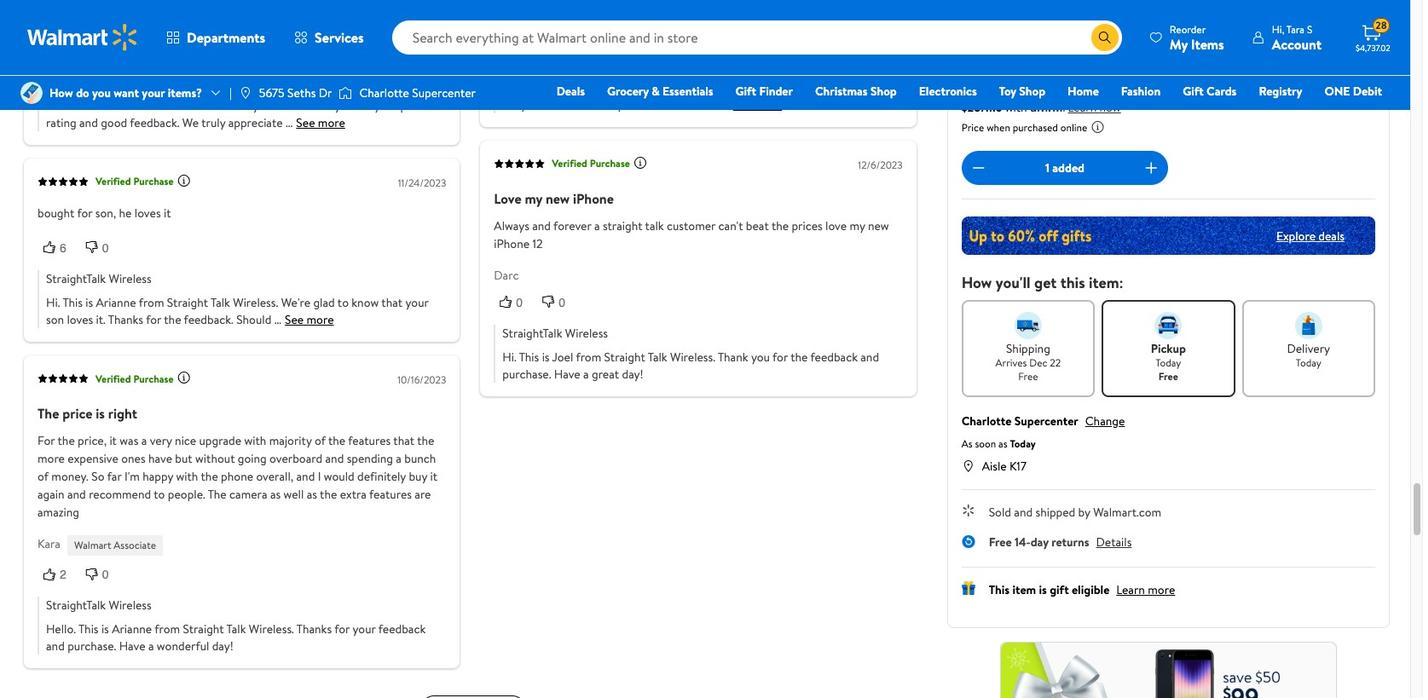 Task type: describe. For each thing, give the bounding box(es) containing it.
12
[[532, 235, 543, 252]]

a left bunch on the bottom of the page
[[396, 450, 402, 467]]

more left know
[[307, 311, 334, 328]]

from for day!
[[576, 349, 601, 366]]

you
[[965, 72, 984, 89]]

0 vertical spatial new
[[546, 189, 570, 208]]

again
[[38, 486, 65, 503]]

thanks inside the straighttalk wireless hi. this is arianne from straight talk wireless. we are glad to hear that. thanks for your feedback and purchase. have a nic...
[[866, 79, 901, 96]]

the inside always and forever a straight talk customer can't  beat the prices love my new iphone 12
[[772, 217, 789, 234]]

thank for wireless.
[[718, 349, 748, 366]]

toy
[[999, 83, 1017, 100]]

k17
[[1010, 458, 1027, 475]]

straight
[[603, 217, 643, 234]]

your inside the straighttalk wireless hi. this is arianne from straight talk wireless. we are glad to hear that. thanks for your feedback and purchase. have a nic...
[[521, 96, 544, 113]]

for inside the straighttalk wireless hi. this is arianne from straight talk wireless. we are glad to hear that. thanks for your feedback and purchase. have a nic...
[[503, 96, 518, 113]]

0 vertical spatial my
[[525, 189, 542, 208]]

1 for 1
[[516, 26, 523, 39]]

1 horizontal spatial with
[[244, 432, 266, 449]]

reorder
[[1170, 22, 1206, 36]]

and inside the straighttalk wireless hello. this is arianne from straight talk wireless. thanks for your feedback and purchase. have a wonderful day!
[[46, 638, 65, 655]]

christmas
[[815, 83, 868, 100]]

wireless. for thank
[[670, 349, 716, 366]]

straighttalk wireless hi. this is arianne from straight talk wireless. we are glad to hear that. thanks for your feedback and purchase. have a nic...
[[503, 55, 901, 113]]

see more for we're
[[285, 311, 334, 328]]

now $299.00
[[962, 35, 1098, 69]]

1 horizontal spatial as
[[307, 486, 317, 503]]

1 vertical spatial verified
[[96, 174, 131, 189]]

0 vertical spatial features
[[348, 432, 391, 449]]

change button
[[1085, 413, 1125, 430]]

have inside the straighttalk wireless hi. this is arianne from straight talk wireless. we are glad to hear that. thanks for your feedback and purchase. have a nic...
[[670, 96, 696, 113]]

how for how you'll get this item:
[[962, 272, 992, 294]]

as
[[962, 437, 973, 452]]

legal information image
[[1091, 121, 1105, 134]]

0 button for 0
[[537, 294, 579, 311]]

always and forever a straight talk customer can't  beat the prices love my new iphone 12
[[494, 217, 889, 252]]

was
[[120, 432, 138, 449]]

verified purchase for iphone
[[552, 156, 630, 171]]

delivery today
[[1287, 341, 1330, 370]]

happy
[[143, 468, 173, 485]]

see for thank
[[296, 114, 315, 131]]

know
[[352, 294, 379, 311]]

want
[[114, 84, 139, 101]]

charlotte supercenter
[[359, 84, 476, 101]]

the inside the for the price, it was a very nice upgrade with majority of the features that the more expensive ones have but without going overboard and spending a bunch of money. so far i'm happy with the phone overall, and i would definitely buy it again and recommend to people. the camera as well as the extra features are amazing
[[208, 486, 227, 503]]

price,
[[78, 432, 107, 449]]

0 for 2
[[102, 568, 109, 582]]

is left 'gift'
[[1039, 582, 1047, 599]]

returns
[[1052, 534, 1089, 551]]

walmart.com
[[1093, 504, 1162, 521]]

walmart image
[[27, 24, 138, 51]]

hi. for straighttalk wireless hi. this is joel from straight talk wireless. thank you for the feedback and purchase. have a great day!
[[503, 349, 517, 366]]

learn inside button
[[1068, 99, 1097, 116]]

 image for 5675
[[239, 86, 252, 100]]

wireless for your
[[565, 55, 608, 72]]

far
[[107, 468, 122, 485]]

bought for son, he loves it
[[38, 204, 171, 221]]

is for straighttalk wireless hello. this is arianne from straight talk wireless. thanks for your feedback and purchase. have a wonderful day!
[[101, 621, 109, 638]]

and inside the straighttalk wireless hello. this is francis from walmart family mobile. thank you for your perfect rating and good feedback. we truly appreciate ...
[[79, 114, 98, 131]]

|
[[229, 84, 232, 101]]

wireless. for we're
[[233, 294, 278, 311]]

verified for iphone
[[552, 156, 587, 171]]

is for straighttalk wireless hi. this is arianne from straight talk wireless. we are glad to hear that. thanks for your feedback and purchase. have a nic...
[[542, 79, 550, 96]]

0 button for 2
[[80, 566, 122, 584]]

thanks inside 'straighttalk wireless hi. this is arianne from straight talk wireless. we're glad to know that your son loves it. thanks for the feedback. should ...'
[[108, 311, 143, 328]]

associate
[[114, 538, 156, 553]]

upgrade
[[199, 432, 241, 449]]

1 vertical spatial it
[[110, 432, 117, 449]]

talk for day!
[[648, 349, 667, 366]]

 image for charlotte
[[339, 84, 353, 101]]

0 for 4
[[102, 44, 109, 57]]

the inside straighttalk wireless hi. this is joel from straight talk wireless. thank you for the feedback and purchase. have a great day!
[[791, 349, 808, 366]]

0 button for 1
[[537, 24, 579, 41]]

more inside the for the price, it was a very nice upgrade with majority of the features that the more expensive ones have but without going overboard and spending a bunch of money. so far i'm happy with the phone overall, and i would definitely buy it again and recommend to people. the camera as well as the extra features are amazing
[[38, 450, 65, 467]]

a right was
[[141, 432, 147, 449]]

increase quantity straight talk apple iphone 12, 64gb, black- prepaid smartphone [locked to straight talk], current quantity 1 image
[[1141, 158, 1162, 179]]

grocery & essentials
[[607, 83, 713, 100]]

truly
[[201, 114, 225, 131]]

straighttalk for straighttalk wireless hello. this is arianne from straight talk wireless. thanks for your feedback and purchase. have a wonderful day!
[[46, 597, 106, 614]]

1 horizontal spatial of
[[315, 432, 326, 449]]

majority
[[269, 432, 312, 449]]

see more button for we're
[[285, 311, 334, 328]]

hello. for rating
[[46, 97, 76, 114]]

wireless for wonderful
[[109, 597, 152, 614]]

hi. for straighttalk wireless hi. this is arianne from straight talk wireless. we are glad to hear that. thanks for your feedback and purchase. have a nic...
[[503, 79, 517, 96]]

from for and
[[595, 79, 621, 96]]

new inside always and forever a straight talk customer can't  beat the prices love my new iphone 12
[[868, 217, 889, 234]]

this item is gift eligible learn more
[[989, 582, 1175, 599]]

soon
[[975, 437, 996, 452]]

verified purchase information image for right
[[177, 371, 191, 385]]

glad inside 'straighttalk wireless hi. this is arianne from straight talk wireless. we're glad to know that your son loves it. thanks for the feedback. should ...'
[[313, 294, 335, 311]]

departments button
[[152, 17, 280, 58]]

0 horizontal spatial with
[[176, 468, 198, 485]]

a inside the straighttalk wireless hello. this is arianne from straight talk wireless. thanks for your feedback and purchase. have a wonderful day!
[[148, 638, 154, 655]]

you save $100.00
[[965, 72, 1063, 90]]

$100.00
[[1016, 72, 1063, 90]]

feedback inside straighttalk wireless hi. this is joel from straight talk wireless. thank you for the feedback and purchase. have a great day!
[[811, 349, 858, 366]]

0 for 1
[[559, 26, 565, 39]]

charlotte supercenter change as soon as today
[[962, 413, 1125, 452]]

do
[[76, 84, 89, 101]]

explore deals link
[[1270, 221, 1352, 252]]

son,
[[95, 204, 116, 221]]

to inside 'straighttalk wireless hi. this is arianne from straight talk wireless. we're glad to know that your son loves it. thanks for the feedback. should ...'
[[338, 294, 349, 311]]

Walmart Site-Wide search field
[[392, 20, 1122, 55]]

talk for for
[[211, 294, 230, 311]]

$4,737.02
[[1356, 42, 1391, 54]]

from for for
[[139, 294, 164, 311]]

purchase for right
[[133, 372, 174, 386]]

can't
[[719, 217, 743, 234]]

i'm
[[124, 468, 140, 485]]

verified purchase for right
[[96, 372, 174, 386]]

see more for thank
[[296, 114, 345, 131]]

but
[[175, 450, 192, 467]]

glad inside the straighttalk wireless hi. this is arianne from straight talk wireless. we are glad to hear that. thanks for your feedback and purchase. have a nic...
[[776, 79, 798, 96]]

straighttalk for straighttalk wireless hi. this is arianne from straight talk wireless. we're glad to know that your son loves it. thanks for the feedback. should ...
[[46, 270, 106, 287]]

shipping
[[1006, 341, 1050, 358]]

how
[[1100, 99, 1121, 116]]

0 horizontal spatial as
[[270, 486, 281, 503]]

day! inside the straighttalk wireless hello. this is arianne from straight talk wireless. thanks for your feedback and purchase. have a wonderful day!
[[212, 638, 234, 655]]

shipping arrives dec 22 free
[[996, 341, 1061, 384]]

arianne for for
[[96, 294, 136, 311]]

that.
[[840, 79, 863, 96]]

love
[[494, 189, 522, 208]]

2 horizontal spatial with
[[1005, 99, 1027, 116]]

this for day!
[[519, 349, 539, 366]]

details
[[1096, 534, 1132, 551]]

home link
[[1060, 82, 1107, 101]]

today for pickup
[[1156, 356, 1181, 370]]

0 horizontal spatial the
[[38, 404, 59, 423]]

a inside straighttalk wireless hi. this is joel from straight talk wireless. thank you for the feedback and purchase. have a great day!
[[583, 366, 589, 383]]

details button
[[1096, 534, 1132, 551]]

we inside the straighttalk wireless hi. this is arianne from straight talk wireless. we are glad to hear that. thanks for your feedback and purchase. have a nic...
[[738, 79, 754, 96]]

talk
[[645, 217, 664, 234]]

for the price, it was a very nice upgrade with majority of the features that the more expensive ones have but without going overboard and spending a bunch of money. so far i'm happy with the phone overall, and i would definitely buy it again and recommend to people. the camera as well as the extra features are amazing
[[38, 432, 437, 521]]

 image for how
[[20, 82, 43, 104]]

now
[[962, 35, 1009, 69]]

this
[[1061, 272, 1085, 294]]

1 vertical spatial purchase
[[133, 174, 174, 189]]

price when purchased online
[[962, 121, 1088, 135]]

very
[[150, 432, 172, 449]]

straight inside the straighttalk wireless hello. this is arianne from straight talk wireless. thanks for your feedback and purchase. have a wonderful day!
[[183, 621, 224, 638]]

explore
[[1277, 228, 1316, 245]]

loves inside 'straighttalk wireless hi. this is arianne from straight talk wireless. we're glad to know that your son loves it. thanks for the feedback. should ...'
[[67, 311, 93, 328]]

seths
[[287, 84, 316, 101]]

my inside always and forever a straight talk customer can't  beat the prices love my new iphone 12
[[850, 217, 865, 234]]

wireless for it.
[[109, 270, 152, 287]]

great
[[592, 366, 619, 383]]

straighttalk for straighttalk wireless hello. this is francis from walmart family mobile. thank you for your perfect rating and good feedback. we truly appreciate ...
[[46, 73, 106, 90]]

hi. for straighttalk wireless hi. this is arianne from straight talk wireless. we're glad to know that your son loves it. thanks for the feedback. should ...
[[46, 294, 60, 311]]

shop for christmas shop
[[871, 83, 897, 100]]

$20/mo with
[[962, 99, 1027, 116]]

walmart+
[[1332, 107, 1382, 124]]

gift for gift finder
[[736, 83, 756, 100]]

you for straighttalk wireless hi. this is joel from straight talk wireless. thank you for the feedback and purchase. have a great day!
[[751, 349, 770, 366]]

today for delivery
[[1296, 356, 1322, 370]]

12/6/2023
[[858, 157, 903, 172]]

amazing
[[38, 504, 79, 521]]

your inside the straighttalk wireless hello. this is arianne from straight talk wireless. thanks for your feedback and purchase. have a wonderful day!
[[353, 621, 376, 638]]

how for how do you want your items?
[[49, 84, 73, 101]]

toy shop
[[999, 83, 1046, 100]]

shipped
[[1036, 504, 1076, 521]]

decrease quantity straight talk apple iphone 12, 64gb, black- prepaid smartphone [locked to straight talk], current quantity 1 image
[[968, 158, 989, 179]]

definitely
[[357, 468, 406, 485]]

cards
[[1207, 83, 1237, 100]]

pickup
[[1151, 341, 1186, 358]]

he
[[119, 204, 132, 221]]

more right "eligible"
[[1148, 582, 1175, 599]]

feedback inside the straighttalk wireless hi. this is arianne from straight talk wireless. we are glad to hear that. thanks for your feedback and purchase. have a nic...
[[547, 96, 594, 113]]

registry link
[[1251, 82, 1310, 101]]

a inside always and forever a straight talk customer can't  beat the prices love my new iphone 12
[[594, 217, 600, 234]]

talk for and
[[667, 79, 687, 96]]

electronics link
[[911, 82, 985, 101]]

purchase. inside the straighttalk wireless hello. this is arianne from straight talk wireless. thanks for your feedback and purchase. have a wonderful day!
[[68, 638, 116, 655]]

0 vertical spatial it
[[164, 204, 171, 221]]

1 vertical spatial of
[[38, 468, 49, 485]]

0 horizontal spatial free
[[989, 534, 1012, 551]]

day! inside straighttalk wireless hi. this is joel from straight talk wireless. thank you for the feedback and purchase. have a great day!
[[622, 366, 644, 383]]

0 horizontal spatial you
[[92, 84, 111, 101]]

talk inside the straighttalk wireless hello. this is arianne from straight talk wireless. thanks for your feedback and purchase. have a wonderful day!
[[226, 621, 246, 638]]

item:
[[1089, 272, 1124, 294]]

for inside the straighttalk wireless hello. this is francis from walmart family mobile. thank you for your perfect rating and good feedback. we truly appreciate ...
[[356, 97, 371, 114]]

straighttalk wireless hi. this is arianne from straight talk wireless. we're glad to know that your son loves it. thanks for the feedback. should ...
[[46, 270, 429, 328]]

search icon image
[[1098, 31, 1112, 44]]

wireless. for thanks
[[249, 621, 294, 638]]

1 horizontal spatial learn
[[1117, 582, 1145, 599]]

free inside pickup today free
[[1159, 370, 1178, 384]]

... inside 'straighttalk wireless hi. this is arianne from straight talk wireless. we're glad to know that your son loves it. thanks for the feedback. should ...'
[[274, 311, 281, 328]]

walmart+ link
[[1324, 106, 1390, 125]]

5675 seths dr
[[259, 84, 332, 101]]

you for straighttalk wireless hello. this is francis from walmart family mobile. thank you for your perfect rating and good feedback. we truly appreciate ...
[[335, 97, 353, 114]]

straight for day!
[[604, 349, 645, 366]]

darc
[[494, 267, 519, 284]]

fashion link
[[1114, 82, 1169, 101]]

wireless for a
[[565, 325, 608, 342]]

always
[[494, 217, 529, 234]]

this for for
[[63, 294, 83, 311]]

feedback. inside the straighttalk wireless hello. this is francis from walmart family mobile. thank you for your perfect rating and good feedback. we truly appreciate ...
[[130, 114, 180, 131]]



Task type: vqa. For each thing, say whether or not it's contained in the screenshot.
'LEARN' inside the Learn how 'button'
yes



Task type: locate. For each thing, give the bounding box(es) containing it.
gift for gift cards
[[1183, 83, 1204, 100]]

should
[[236, 311, 271, 328]]

1 vertical spatial we
[[182, 114, 199, 131]]

you'll
[[996, 272, 1031, 294]]

2 horizontal spatial it
[[430, 468, 437, 485]]

with up price when purchased online
[[1005, 99, 1027, 116]]

hello. inside the straighttalk wireless hello. this is francis from walmart family mobile. thank you for your perfect rating and good feedback. we truly appreciate ...
[[46, 97, 76, 114]]

we inside the straighttalk wireless hello. this is francis from walmart family mobile. thank you for your perfect rating and good feedback. we truly appreciate ...
[[182, 114, 199, 131]]

joel
[[552, 349, 573, 366]]

is for straighttalk wireless hi. this is arianne from straight talk wireless. we're glad to know that your son loves it. thanks for the feedback. should ...
[[86, 294, 93, 311]]

dr
[[319, 84, 332, 101]]

it.
[[96, 311, 106, 328]]

is inside the straighttalk wireless hi. this is arianne from straight talk wireless. we are glad to hear that. thanks for your feedback and purchase. have a nic...
[[542, 79, 550, 96]]

talk inside the straighttalk wireless hi. this is arianne from straight talk wireless. we are glad to hear that. thanks for your feedback and purchase. have a nic...
[[667, 79, 687, 96]]

iphone
[[573, 189, 614, 208], [494, 235, 530, 252]]

wireless up francis
[[109, 73, 152, 90]]

that for know
[[382, 294, 403, 311]]

0 horizontal spatial iphone
[[494, 235, 530, 252]]

2 vertical spatial feedback
[[378, 621, 426, 638]]

account
[[1272, 35, 1322, 53]]

1 vertical spatial thanks
[[108, 311, 143, 328]]

2 vertical spatial purchase
[[133, 372, 174, 386]]

2 horizontal spatial you
[[751, 349, 770, 366]]

s
[[1307, 22, 1313, 36]]

that for features
[[393, 432, 415, 449]]

you inside the straighttalk wireless hello. this is francis from walmart family mobile. thank you for your perfect rating and good feedback. we truly appreciate ...
[[335, 97, 353, 114]]

thanks inside the straighttalk wireless hello. this is arianne from straight talk wireless. thanks for your feedback and purchase. have a wonderful day!
[[297, 621, 332, 638]]

verified for right
[[96, 372, 131, 386]]

purchase up straight
[[590, 156, 630, 171]]

4
[[60, 44, 66, 57]]

0 vertical spatial see more
[[296, 114, 345, 131]]

0 button down 'walmart associate'
[[80, 566, 122, 584]]

verified purchase information image
[[634, 156, 647, 170], [177, 371, 191, 385]]

see for we're
[[285, 311, 304, 328]]

debit
[[1353, 83, 1382, 100]]

have
[[670, 96, 696, 113], [554, 366, 581, 383], [119, 638, 145, 655]]

straighttalk for straighttalk wireless hi. this is arianne from straight talk wireless. we are glad to hear that. thanks for your feedback and purchase. have a nic...
[[503, 55, 562, 72]]

0 button down bought for son, he loves it
[[80, 239, 122, 257]]

as down overall,
[[270, 486, 281, 503]]

1 horizontal spatial have
[[554, 366, 581, 383]]

charlotte inside charlotte supercenter change as soon as today
[[962, 413, 1012, 430]]

feedback
[[547, 96, 594, 113], [811, 349, 858, 366], [378, 621, 426, 638]]

1 horizontal spatial how
[[962, 272, 992, 294]]

0 horizontal spatial glad
[[313, 294, 335, 311]]

today down intent image for delivery
[[1296, 356, 1322, 370]]

1 vertical spatial walmart
[[74, 538, 111, 553]]

2 horizontal spatial free
[[1159, 370, 1178, 384]]

for
[[503, 96, 518, 113], [356, 97, 371, 114], [77, 204, 92, 221], [146, 311, 161, 328], [773, 349, 788, 366], [334, 621, 350, 638]]

for inside straighttalk wireless hi. this is joel from straight talk wireless. thank you for the feedback and purchase. have a great day!
[[773, 349, 788, 366]]

2 horizontal spatial purchase.
[[618, 96, 667, 113]]

is left joel
[[542, 349, 550, 366]]

free down shipping on the right
[[1018, 370, 1038, 384]]

0 horizontal spatial feedback.
[[130, 114, 180, 131]]

the price is right
[[38, 404, 137, 423]]

0 down 'walmart associate'
[[102, 568, 109, 582]]

talk right great at left bottom
[[648, 349, 667, 366]]

straighttalk inside straighttalk wireless hi. this is joel from straight talk wireless. thank you for the feedback and purchase. have a great day!
[[503, 325, 562, 342]]

0 horizontal spatial learn
[[1068, 99, 1097, 116]]

learn more button
[[1117, 582, 1175, 599]]

1 vertical spatial supercenter
[[1015, 413, 1079, 430]]

0 horizontal spatial new
[[546, 189, 570, 208]]

the inside 'straighttalk wireless hi. this is arianne from straight talk wireless. we're glad to know that your son loves it. thanks for the feedback. should ...'
[[164, 311, 181, 328]]

0 horizontal spatial ...
[[274, 311, 281, 328]]

0 horizontal spatial loves
[[67, 311, 93, 328]]

aisle k17
[[982, 458, 1027, 475]]

1 gift from the left
[[736, 83, 756, 100]]

1
[[516, 26, 523, 39], [1046, 160, 1050, 177]]

... inside the straighttalk wireless hello. this is francis from walmart family mobile. thank you for your perfect rating and good feedback. we truly appreciate ...
[[286, 114, 293, 131]]

1 vertical spatial the
[[208, 486, 227, 503]]

1 horizontal spatial  image
[[239, 86, 252, 100]]

2
[[60, 568, 66, 582]]

4 button
[[38, 42, 80, 59]]

it left was
[[110, 432, 117, 449]]

charlotte for charlotte supercenter change as soon as today
[[962, 413, 1012, 430]]

0 vertical spatial learn
[[1068, 99, 1097, 116]]

1 vertical spatial are
[[415, 486, 431, 503]]

0 right "1" button
[[559, 26, 565, 39]]

are inside the straighttalk wireless hi. this is arianne from straight talk wireless. we are glad to hear that. thanks for your feedback and purchase. have a nic...
[[757, 79, 773, 96]]

0 horizontal spatial supercenter
[[412, 84, 476, 101]]

more down dr
[[318, 114, 345, 131]]

and inside straighttalk wireless hi. this is joel from straight talk wireless. thank you for the feedback and purchase. have a great day!
[[861, 349, 879, 366]]

sold
[[989, 504, 1011, 521]]

thank inside the straighttalk wireless hello. this is francis from walmart family mobile. thank you for your perfect rating and good feedback. we truly appreciate ...
[[301, 97, 332, 114]]

is left it.
[[86, 294, 93, 311]]

purchase for iphone
[[590, 156, 630, 171]]

new right love
[[868, 217, 889, 234]]

1 vertical spatial feedback.
[[184, 311, 234, 328]]

hi. left joel
[[503, 349, 517, 366]]

finder
[[759, 83, 793, 100]]

iphone down the always
[[494, 235, 530, 252]]

verified purchase up he
[[96, 174, 174, 189]]

hi. inside the straighttalk wireless hi. this is arianne from straight talk wireless. we are glad to hear that. thanks for your feedback and purchase. have a nic...
[[503, 79, 517, 96]]

1 shop from the left
[[871, 83, 897, 100]]

wireless. inside straighttalk wireless hi. this is joel from straight talk wireless. thank you for the feedback and purchase. have a great day!
[[670, 349, 716, 366]]

your inside 'straighttalk wireless hi. this is arianne from straight talk wireless. we're glad to know that your son loves it. thanks for the feedback. should ...'
[[405, 294, 429, 311]]

we're
[[281, 294, 310, 311]]

arianne inside the straighttalk wireless hello. this is arianne from straight talk wireless. thanks for your feedback and purchase. have a wonderful day!
[[112, 621, 152, 638]]

day
[[1031, 534, 1049, 551]]

to inside the straighttalk wireless hi. this is arianne from straight talk wireless. we are glad to hear that. thanks for your feedback and purchase. have a nic...
[[800, 79, 812, 96]]

1 vertical spatial see more
[[285, 311, 334, 328]]

extra
[[340, 486, 367, 503]]

today inside charlotte supercenter change as soon as today
[[1010, 437, 1036, 452]]

is
[[542, 79, 550, 96], [101, 97, 109, 114], [86, 294, 93, 311], [542, 349, 550, 366], [96, 404, 105, 423], [1039, 582, 1047, 599], [101, 621, 109, 638]]

this for truly
[[78, 97, 99, 114]]

0 vertical spatial see more button
[[296, 114, 345, 131]]

thank inside straighttalk wireless hi. this is joel from straight talk wireless. thank you for the feedback and purchase. have a great day!
[[718, 349, 748, 366]]

wireless. inside the straighttalk wireless hi. this is arianne from straight talk wireless. we are glad to hear that. thanks for your feedback and purchase. have a nic...
[[690, 79, 735, 96]]

family
[[225, 97, 258, 114]]

with up going
[[244, 432, 266, 449]]

straighttalk inside the straighttalk wireless hi. this is arianne from straight talk wireless. we are glad to hear that. thanks for your feedback and purchase. have a nic...
[[503, 55, 562, 72]]

we left truly
[[182, 114, 199, 131]]

this for and
[[519, 79, 539, 96]]

0 horizontal spatial  image
[[20, 82, 43, 104]]

is left deals
[[542, 79, 550, 96]]

0 horizontal spatial day!
[[212, 638, 234, 655]]

it
[[164, 204, 171, 221], [110, 432, 117, 449], [430, 468, 437, 485]]

that inside 'straighttalk wireless hi. this is arianne from straight talk wireless. we're glad to know that your son loves it. thanks for the feedback. should ...'
[[382, 294, 403, 311]]

this left deals link
[[519, 79, 539, 96]]

as right well
[[307, 486, 317, 503]]

that up bunch on the bottom of the page
[[393, 432, 415, 449]]

my right love
[[850, 217, 865, 234]]

... down the 5675 seths dr
[[286, 114, 293, 131]]

this left item at the bottom right of the page
[[989, 582, 1010, 599]]

wireless inside the straighttalk wireless hi. this is arianne from straight talk wireless. we are glad to hear that. thanks for your feedback and purchase. have a nic...
[[565, 55, 608, 72]]

 image right dr
[[339, 84, 353, 101]]

see down "seths"
[[296, 114, 315, 131]]

14-
[[1015, 534, 1031, 551]]

bought
[[38, 204, 74, 221]]

2 hello. from the top
[[46, 621, 76, 638]]

28
[[1376, 18, 1387, 33]]

supercenter for charlotte supercenter
[[412, 84, 476, 101]]

learn right "eligible"
[[1117, 582, 1145, 599]]

1 vertical spatial how
[[962, 272, 992, 294]]

wireless. for we
[[690, 79, 735, 96]]

nic...
[[707, 96, 730, 113]]

fashion
[[1121, 83, 1161, 100]]

talk right wonderful
[[226, 621, 246, 638]]

iphone up forever
[[573, 189, 614, 208]]

love my new iphone
[[494, 189, 614, 208]]

2 horizontal spatial have
[[670, 96, 696, 113]]

arianne inside 'straighttalk wireless hi. this is arianne from straight talk wireless. we're glad to know that your son loves it. thanks for the feedback. should ...'
[[96, 294, 136, 311]]

straighttalk up joel
[[503, 325, 562, 342]]

that inside the for the price, it was a very nice upgrade with majority of the features that the more expensive ones have but without going overboard and spending a bunch of money. so far i'm happy with the phone overall, and i would definitely buy it again and recommend to people. the camera as well as the extra features are amazing
[[393, 432, 415, 449]]

2 horizontal spatial as
[[999, 437, 1008, 452]]

day! right wonderful
[[212, 638, 234, 655]]

free inside shipping arrives dec 22 free
[[1018, 370, 1038, 384]]

francis
[[112, 97, 148, 114]]

perfect
[[400, 97, 439, 114]]

 image right |
[[239, 86, 252, 100]]

0 for 6
[[102, 241, 109, 255]]

wireless for feedback.
[[109, 73, 152, 90]]

bunch
[[404, 450, 436, 467]]

2 shop from the left
[[1019, 83, 1046, 100]]

 image
[[20, 82, 43, 104], [339, 84, 353, 101], [239, 86, 252, 100]]

to left "hear" at the right top of the page
[[800, 79, 812, 96]]

1 horizontal spatial day!
[[622, 366, 644, 383]]

from for truly
[[151, 97, 176, 114]]

see more button right should at the top
[[285, 311, 334, 328]]

well
[[284, 486, 304, 503]]

rating
[[46, 114, 76, 131]]

1 horizontal spatial new
[[868, 217, 889, 234]]

0 vertical spatial verified purchase
[[552, 156, 630, 171]]

beat
[[746, 217, 769, 234]]

up to sixty percent off deals. shop now. image
[[962, 217, 1376, 255]]

0 vertical spatial of
[[315, 432, 326, 449]]

this inside straighttalk wireless hi. this is joel from straight talk wireless. thank you for the feedback and purchase. have a great day!
[[519, 349, 539, 366]]

thank
[[301, 97, 332, 114], [718, 349, 748, 366]]

with up the people.
[[176, 468, 198, 485]]

intent image for delivery image
[[1295, 312, 1322, 340]]

how left do
[[49, 84, 73, 101]]

supercenter
[[412, 84, 476, 101], [1015, 413, 1079, 430]]

1 vertical spatial hello.
[[46, 621, 76, 638]]

purchase. inside straighttalk wireless hi. this is joel from straight talk wireless. thank you for the feedback and purchase. have a great day!
[[503, 366, 551, 383]]

shop for toy shop
[[1019, 83, 1046, 100]]

iphone inside always and forever a straight talk customer can't  beat the prices love my new iphone 12
[[494, 235, 530, 252]]

verified purchase information image for iphone
[[634, 156, 647, 170]]

2 horizontal spatial  image
[[339, 84, 353, 101]]

0 vertical spatial see
[[296, 114, 315, 131]]

features up spending
[[348, 432, 391, 449]]

see more button down dr
[[296, 114, 345, 131]]

from inside the straighttalk wireless hello. this is arianne from straight talk wireless. thanks for your feedback and purchase. have a wonderful day!
[[155, 621, 180, 638]]

hi. inside 'straighttalk wireless hi. this is arianne from straight talk wireless. we're glad to know that your son loves it. thanks for the feedback. should ...'
[[46, 294, 60, 311]]

pickup today free
[[1151, 341, 1186, 384]]

0 button down 'darc'
[[494, 294, 537, 311]]

from inside the straighttalk wireless hi. this is arianne from straight talk wireless. we are glad to hear that. thanks for your feedback and purchase. have a nic...
[[595, 79, 621, 96]]

of right majority
[[315, 432, 326, 449]]

we left finder
[[738, 79, 754, 96]]

1 horizontal spatial walmart
[[179, 97, 223, 114]]

this left it.
[[63, 294, 83, 311]]

charlotte for charlotte supercenter
[[359, 84, 409, 101]]

0 vertical spatial purchase.
[[618, 96, 667, 113]]

1 horizontal spatial feedback
[[547, 96, 594, 113]]

a left wonderful
[[148, 638, 154, 655]]

eligible
[[1072, 582, 1110, 599]]

2 vertical spatial verified
[[96, 372, 131, 386]]

talk left should at the top
[[211, 294, 230, 311]]

arrives
[[996, 356, 1027, 370]]

2 horizontal spatial today
[[1296, 356, 1322, 370]]

0 button up deals
[[537, 24, 579, 41]]

from inside the straighttalk wireless hello. this is francis from walmart family mobile. thank you for your perfect rating and good feedback. we truly appreciate ...
[[151, 97, 176, 114]]

2 vertical spatial have
[[119, 638, 145, 655]]

intent image for pickup image
[[1155, 312, 1182, 340]]

straighttalk inside the straighttalk wireless hello. this is arianne from straight talk wireless. thanks for your feedback and purchase. have a wonderful day!
[[46, 597, 106, 614]]

are
[[757, 79, 773, 96], [415, 486, 431, 503]]

how
[[49, 84, 73, 101], [962, 272, 992, 294]]

straighttalk inside 'straighttalk wireless hi. this is arianne from straight talk wireless. we're glad to know that your son loves it. thanks for the feedback. should ...'
[[46, 270, 106, 287]]

0 horizontal spatial purchase.
[[68, 638, 116, 655]]

thank for mobile.
[[301, 97, 332, 114]]

2 gift from the left
[[1183, 83, 1204, 100]]

0 up joel
[[559, 296, 565, 309]]

have inside straighttalk wireless hi. this is joel from straight talk wireless. thank you for the feedback and purchase. have a great day!
[[554, 366, 581, 383]]

intent image for shipping image
[[1015, 312, 1042, 340]]

straighttalk wireless hi. this is joel from straight talk wireless. thank you for the feedback and purchase. have a great day!
[[503, 325, 879, 383]]

0 horizontal spatial thank
[[301, 97, 332, 114]]

is left want
[[101, 97, 109, 114]]

this down the 2 button at the left bottom of the page
[[78, 621, 99, 638]]

1  added
[[1046, 160, 1085, 177]]

going
[[238, 450, 267, 467]]

0 vertical spatial iphone
[[573, 189, 614, 208]]

are down buy
[[415, 486, 431, 503]]

1 horizontal spatial glad
[[776, 79, 798, 96]]

this inside the straighttalk wireless hello. this is arianne from straight talk wireless. thanks for your feedback and purchase. have a wonderful day!
[[78, 621, 99, 638]]

is inside straighttalk wireless hi. this is joel from straight talk wireless. thank you for the feedback and purchase. have a great day!
[[542, 349, 550, 366]]

0 horizontal spatial charlotte
[[359, 84, 409, 101]]

0 vertical spatial to
[[800, 79, 812, 96]]

arianne left grocery
[[553, 79, 593, 96]]

learn how
[[1068, 99, 1121, 116]]

1 vertical spatial feedback
[[811, 349, 858, 366]]

1 horizontal spatial feedback.
[[184, 311, 234, 328]]

1 horizontal spatial the
[[208, 486, 227, 503]]

gift finder link
[[728, 82, 801, 101]]

0 vertical spatial thanks
[[866, 79, 901, 96]]

recommend
[[89, 486, 151, 503]]

for
[[38, 432, 55, 449]]

see more down dr
[[296, 114, 345, 131]]

purchase up right
[[133, 372, 174, 386]]

2 horizontal spatial feedback
[[811, 349, 858, 366]]

1 horizontal spatial loves
[[135, 204, 161, 221]]

tara
[[1287, 22, 1305, 36]]

and inside the straighttalk wireless hi. this is arianne from straight talk wireless. we are glad to hear that. thanks for your feedback and purchase. have a nic...
[[597, 96, 615, 113]]

new up forever
[[546, 189, 570, 208]]

1 horizontal spatial gift
[[1183, 83, 1204, 100]]

added
[[1053, 160, 1085, 177]]

see more button for thank
[[296, 114, 345, 131]]

0 horizontal spatial feedback
[[378, 621, 426, 638]]

affirm image
[[1031, 98, 1065, 112]]

1 horizontal spatial supercenter
[[1015, 413, 1079, 430]]

gift finder
[[736, 83, 793, 100]]

verified purchase up 'love my new iphone'
[[552, 156, 630, 171]]

verified purchase information image
[[177, 174, 191, 188]]

2 button
[[38, 566, 80, 584]]

loves left it.
[[67, 311, 93, 328]]

a inside the straighttalk wireless hi. this is arianne from straight talk wireless. we are glad to hear that. thanks for your feedback and purchase. have a nic...
[[699, 96, 705, 113]]

wireless inside the straighttalk wireless hello. this is francis from walmart family mobile. thank you for your perfect rating and good feedback. we truly appreciate ...
[[109, 73, 152, 90]]

arianne inside the straighttalk wireless hi. this is arianne from straight talk wireless. we are glad to hear that. thanks for your feedback and purchase. have a nic...
[[553, 79, 593, 96]]

1 for 1  added
[[1046, 160, 1050, 177]]

0 vertical spatial charlotte
[[359, 84, 409, 101]]

straight for and
[[624, 79, 665, 96]]

wireless. inside 'straighttalk wireless hi. this is arianne from straight talk wireless. we're glad to know that your son loves it. thanks for the feedback. should ...'
[[233, 294, 278, 311]]

is inside 'straighttalk wireless hi. this is arianne from straight talk wireless. we're glad to know that your son loves it. thanks for the feedback. should ...'
[[86, 294, 93, 311]]

hello. left do
[[46, 97, 76, 114]]

supercenter for charlotte supercenter change as soon as today
[[1015, 413, 1079, 430]]

electronics
[[919, 83, 977, 100]]

straight inside 'straighttalk wireless hi. this is arianne from straight talk wireless. we're glad to know that your son loves it. thanks for the feedback. should ...'
[[167, 294, 208, 311]]

you inside straighttalk wireless hi. this is joel from straight talk wireless. thank you for the feedback and purchase. have a great day!
[[751, 349, 770, 366]]

feedback. inside 'straighttalk wireless hi. this is arianne from straight talk wireless. we're glad to know that your son loves it. thanks for the feedback. should ...'
[[184, 311, 234, 328]]

talk inside straighttalk wireless hi. this is joel from straight talk wireless. thank you for the feedback and purchase. have a great day!
[[648, 349, 667, 366]]

1 vertical spatial have
[[554, 366, 581, 383]]

0 for 0
[[559, 296, 565, 309]]

of up again
[[38, 468, 49, 485]]

for inside 'straighttalk wireless hi. this is arianne from straight talk wireless. we're glad to know that your son loves it. thanks for the feedback. should ...'
[[146, 311, 161, 328]]

2 vertical spatial with
[[176, 468, 198, 485]]

0 horizontal spatial thanks
[[108, 311, 143, 328]]

gift cards link
[[1175, 82, 1245, 101]]

0 vertical spatial with
[[1005, 99, 1027, 116]]

0 horizontal spatial how
[[49, 84, 73, 101]]

hello. for purchase.
[[46, 621, 76, 638]]

$20/mo
[[962, 99, 1002, 116]]

and inside always and forever a straight talk customer can't  beat the prices love my new iphone 12
[[532, 217, 551, 234]]

mobile.
[[261, 97, 299, 114]]

to left know
[[338, 294, 349, 311]]

feedback inside the straighttalk wireless hello. this is arianne from straight talk wireless. thanks for your feedback and purchase. have a wonderful day!
[[378, 621, 426, 638]]

are right nic...
[[757, 79, 773, 96]]

verified purchase information image up talk on the left of page
[[634, 156, 647, 170]]

thanks
[[866, 79, 901, 96], [108, 311, 143, 328], [297, 621, 332, 638]]

0 horizontal spatial shop
[[871, 83, 897, 100]]

learn more about strikethrough prices image
[[1150, 50, 1163, 63]]

0 horizontal spatial walmart
[[74, 538, 111, 553]]

1 horizontal spatial are
[[757, 79, 773, 96]]

my right the 'love'
[[525, 189, 542, 208]]

today inside delivery today
[[1296, 356, 1322, 370]]

1 vertical spatial ...
[[274, 311, 281, 328]]

features down definitely
[[369, 486, 412, 503]]

to down happy
[[154, 486, 165, 503]]

straight for for
[[167, 294, 208, 311]]

is for straighttalk wireless hi. this is joel from straight talk wireless. thank you for the feedback and purchase. have a great day!
[[542, 349, 550, 366]]

it right buy
[[430, 468, 437, 485]]

today inside pickup today free
[[1156, 356, 1181, 370]]

supercenter inside charlotte supercenter change as soon as today
[[1015, 413, 1079, 430]]

0 vertical spatial verified purchase information image
[[634, 156, 647, 170]]

for inside the straighttalk wireless hello. this is arianne from straight talk wireless. thanks for your feedback and purchase. have a wonderful day!
[[334, 621, 350, 638]]

today down intent image for pickup
[[1156, 356, 1181, 370]]

hello. inside the straighttalk wireless hello. this is arianne from straight talk wireless. thanks for your feedback and purchase. have a wonderful day!
[[46, 621, 76, 638]]

are inside the for the price, it was a very nice upgrade with majority of the features that the more expensive ones have but without going overboard and spending a bunch of money. so far i'm happy with the phone overall, and i would definitely buy it again and recommend to people. the camera as well as the extra features are amazing
[[415, 486, 431, 503]]

wireless inside the straighttalk wireless hello. this is arianne from straight talk wireless. thanks for your feedback and purchase. have a wonderful day!
[[109, 597, 152, 614]]

this inside the straighttalk wireless hi. this is arianne from straight talk wireless. we are glad to hear that. thanks for your feedback and purchase. have a nic...
[[519, 79, 539, 96]]

0
[[559, 26, 565, 39], [102, 44, 109, 57], [102, 241, 109, 255], [516, 296, 523, 309], [559, 296, 565, 309], [102, 568, 109, 582]]

see more
[[296, 114, 345, 131], [285, 311, 334, 328]]

feedback. right good
[[130, 114, 180, 131]]

talk right &
[[667, 79, 687, 96]]

have inside the straighttalk wireless hello. this is arianne from straight talk wireless. thanks for your feedback and purchase. have a wonderful day!
[[119, 638, 145, 655]]

0 vertical spatial are
[[757, 79, 773, 96]]

purchase left verified purchase information image
[[133, 174, 174, 189]]

free down pickup
[[1159, 370, 1178, 384]]

2 horizontal spatial thanks
[[866, 79, 901, 96]]

talk inside 'straighttalk wireless hi. this is arianne from straight talk wireless. we're glad to know that your son loves it. thanks for the feedback. should ...'
[[211, 294, 230, 311]]

verified purchase up right
[[96, 372, 174, 386]]

without
[[195, 450, 235, 467]]

1 vertical spatial features
[[369, 486, 412, 503]]

a left great at left bottom
[[583, 366, 589, 383]]

1 horizontal spatial today
[[1156, 356, 1181, 370]]

gift cards
[[1183, 83, 1237, 100]]

0 vertical spatial hello.
[[46, 97, 76, 114]]

day! right great at left bottom
[[622, 366, 644, 383]]

0 down son, at the left top of page
[[102, 241, 109, 255]]

1 horizontal spatial charlotte
[[962, 413, 1012, 430]]

deals
[[557, 83, 585, 100]]

arianne for and
[[553, 79, 593, 96]]

straighttalk for straighttalk wireless hi. this is joel from straight talk wireless. thank you for the feedback and purchase. have a great day!
[[503, 325, 562, 342]]

1 horizontal spatial shop
[[1019, 83, 1046, 100]]

0 button up joel
[[537, 294, 579, 311]]

0 vertical spatial walmart
[[179, 97, 223, 114]]

1 horizontal spatial my
[[850, 217, 865, 234]]

walmart inside the straighttalk wireless hello. this is francis from walmart family mobile. thank you for your perfect rating and good feedback. we truly appreciate ...
[[179, 97, 223, 114]]

is left right
[[96, 404, 105, 423]]

Search search field
[[392, 20, 1122, 55]]

1 horizontal spatial we
[[738, 79, 754, 96]]

glad right we're
[[313, 294, 335, 311]]

is inside the straighttalk wireless hello. this is arianne from straight talk wireless. thanks for your feedback and purchase. have a wonderful day!
[[101, 621, 109, 638]]

deals
[[1319, 228, 1345, 245]]

by
[[1078, 504, 1091, 521]]

have left wonderful
[[119, 638, 145, 655]]

gifting made easy image
[[962, 582, 975, 596]]

is for straighttalk wireless hello. this is francis from walmart family mobile. thank you for your perfect rating and good feedback. we truly appreciate ...
[[101, 97, 109, 114]]

wireless
[[565, 55, 608, 72], [109, 73, 152, 90], [109, 270, 152, 287], [565, 325, 608, 342], [109, 597, 152, 614]]

free 14-day returns details
[[989, 534, 1132, 551]]

straighttalk down 6
[[46, 270, 106, 287]]

1 vertical spatial new
[[868, 217, 889, 234]]

0 horizontal spatial 1
[[516, 26, 523, 39]]

to inside the for the price, it was a very nice upgrade with majority of the features that the more expensive ones have but without going overboard and spending a bunch of money. so far i'm happy with the phone overall, and i would definitely buy it again and recommend to people. the camera as well as the extra features are amazing
[[154, 486, 165, 503]]

straighttalk inside the straighttalk wireless hello. this is francis from walmart family mobile. thank you for your perfect rating and good feedback. we truly appreciate ...
[[46, 73, 106, 90]]

from
[[595, 79, 621, 96], [151, 97, 176, 114], [139, 294, 164, 311], [576, 349, 601, 366], [155, 621, 180, 638]]

$299.00
[[1015, 35, 1098, 69]]

hi. down "1" button
[[503, 79, 517, 96]]

0 vertical spatial purchase
[[590, 156, 630, 171]]

from inside straighttalk wireless hi. this is joel from straight talk wireless. thank you for the feedback and purchase. have a great day!
[[576, 349, 601, 366]]

0 vertical spatial loves
[[135, 204, 161, 221]]

2 vertical spatial to
[[154, 486, 165, 503]]

wireless up deals link
[[565, 55, 608, 72]]

1 horizontal spatial to
[[338, 294, 349, 311]]

straighttalk down 4
[[46, 73, 106, 90]]

is left wonderful
[[101, 621, 109, 638]]

10/16/2023
[[398, 373, 446, 387]]

wireless. inside the straighttalk wireless hello. this is arianne from straight talk wireless. thanks for your feedback and purchase. have a wonderful day!
[[249, 621, 294, 638]]

0 vertical spatial 1
[[516, 26, 523, 39]]

1 hello. from the top
[[46, 97, 76, 114]]

loves right he
[[135, 204, 161, 221]]

straighttalk wireless hello. this is francis from walmart family mobile. thank you for your perfect rating and good feedback. we truly appreciate ...
[[46, 73, 439, 131]]

0 button for 6
[[80, 239, 122, 257]]

1 vertical spatial charlotte
[[962, 413, 1012, 430]]

straight inside straighttalk wireless hi. this is joel from straight talk wireless. thank you for the feedback and purchase. have a great day!
[[604, 349, 645, 366]]

see more button
[[296, 114, 345, 131], [285, 311, 334, 328]]

change
[[1085, 413, 1125, 430]]

1 inside button
[[516, 26, 523, 39]]

0 down 'darc'
[[516, 296, 523, 309]]

2 vertical spatial purchase.
[[68, 638, 116, 655]]

0 button for 4
[[80, 42, 122, 59]]

1 vertical spatial verified purchase
[[96, 174, 174, 189]]

appreciate
[[228, 114, 283, 131]]

wireless inside 'straighttalk wireless hi. this is arianne from straight talk wireless. we're glad to know that your son loves it. thanks for the feedback. should ...'
[[109, 270, 152, 287]]

purchase. inside the straighttalk wireless hi. this is arianne from straight talk wireless. we are glad to hear that. thanks for your feedback and purchase. have a nic...
[[618, 96, 667, 113]]

your inside the straighttalk wireless hello. this is francis from walmart family mobile. thank you for your perfect rating and good feedback. we truly appreciate ...
[[374, 97, 397, 114]]

is inside the straighttalk wireless hello. this is francis from walmart family mobile. thank you for your perfect rating and good feedback. we truly appreciate ...
[[101, 97, 109, 114]]

the down phone
[[208, 486, 227, 503]]

straighttalk down 2
[[46, 597, 106, 614]]

hi. inside straighttalk wireless hi. this is joel from straight talk wireless. thank you for the feedback and purchase. have a great day!
[[503, 349, 517, 366]]

... right should at the top
[[274, 311, 281, 328]]

as inside charlotte supercenter change as soon as today
[[999, 437, 1008, 452]]

this left joel
[[519, 349, 539, 366]]

verified up 'love my new iphone'
[[552, 156, 587, 171]]

that right know
[[382, 294, 403, 311]]

more
[[318, 114, 345, 131], [307, 311, 334, 328], [38, 450, 65, 467], [1148, 582, 1175, 599]]

learn how button
[[1068, 99, 1121, 117]]

people.
[[168, 486, 205, 503]]

 image down 4 button
[[20, 82, 43, 104]]



